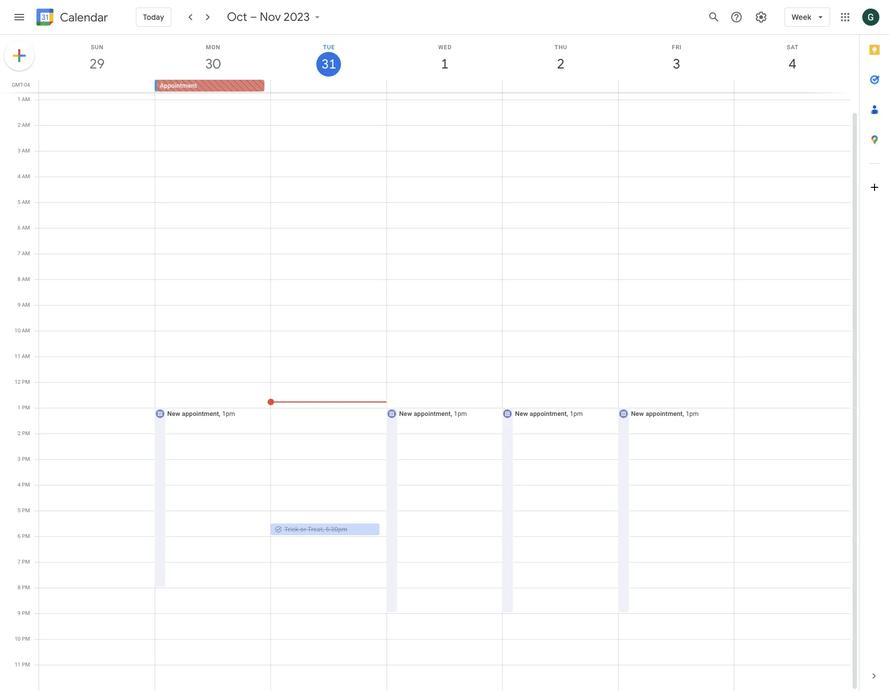 Task type: vqa. For each thing, say whether or not it's contained in the screenshot.
12 PM
yes



Task type: describe. For each thing, give the bounding box(es) containing it.
9 for 9 pm
[[18, 611, 21, 616]]

10 for 10 pm
[[15, 636, 21, 642]]

5:30pm
[[326, 526, 348, 533]]

am for 6 am
[[22, 225, 30, 231]]

2 new from the left
[[399, 410, 412, 418]]

3 appointment from the left
[[530, 410, 567, 418]]

am for 3 am
[[22, 148, 30, 154]]

10 for 10 am
[[14, 328, 20, 334]]

mon
[[206, 44, 221, 51]]

4 for 4 pm
[[18, 482, 21, 488]]

pm for 1 pm
[[22, 405, 30, 411]]

pm for 10 pm
[[22, 636, 30, 642]]

mon 30
[[205, 44, 221, 73]]

week
[[792, 12, 812, 22]]

2 for 2 pm
[[18, 431, 21, 437]]

grid containing 29
[[0, 35, 860, 691]]

today button
[[136, 4, 171, 30]]

settings menu image
[[755, 11, 768, 24]]

10 am
[[14, 328, 30, 334]]

4 pm
[[18, 482, 30, 488]]

10 pm
[[15, 636, 30, 642]]

5 for 5 am
[[17, 199, 20, 205]]

4 appointment from the left
[[646, 410, 683, 418]]

6 am
[[17, 225, 30, 231]]

sat
[[787, 44, 799, 51]]

8 pm
[[18, 585, 30, 591]]

5 pm
[[18, 508, 30, 514]]

9 am
[[17, 302, 30, 308]]

29 link
[[85, 52, 109, 77]]

7 pm
[[18, 559, 30, 565]]

am for 4 am
[[22, 174, 30, 179]]

trick or treat , 5:30pm
[[284, 526, 348, 533]]

pm for 8 pm
[[22, 585, 30, 591]]

29
[[89, 55, 104, 73]]

calendar element
[[34, 6, 108, 30]]

4 1pm from the left
[[686, 410, 699, 418]]

or
[[300, 526, 306, 533]]

1 for 1 pm
[[18, 405, 21, 411]]

3 for 3 pm
[[18, 456, 21, 462]]

sun 29
[[89, 44, 104, 73]]

9 for 9 am
[[17, 302, 20, 308]]

6 pm
[[18, 533, 30, 539]]

3 new from the left
[[515, 410, 528, 418]]

am for 5 am
[[22, 199, 30, 205]]

3 1pm from the left
[[570, 410, 583, 418]]

1 link
[[433, 52, 457, 77]]

2 pm
[[18, 431, 30, 437]]

tue
[[323, 44, 335, 51]]

5 for 5 pm
[[18, 508, 21, 514]]

1 inside 'wed 1'
[[441, 55, 448, 73]]

pm for 6 pm
[[22, 533, 30, 539]]

8 for 8 am
[[17, 276, 20, 282]]

1 am
[[17, 96, 30, 102]]

1 appointment from the left
[[182, 410, 219, 418]]

am for 9 am
[[22, 302, 30, 308]]

6 for 6 pm
[[18, 533, 21, 539]]

4 am
[[17, 174, 30, 179]]

11 for 11 pm
[[15, 662, 21, 668]]

gmt-04
[[12, 82, 30, 88]]

am for 10 am
[[22, 328, 30, 334]]

2 am
[[17, 122, 30, 128]]

, inside cell
[[323, 526, 324, 533]]

week button
[[785, 4, 831, 30]]

am for 8 am
[[22, 276, 30, 282]]

4 link
[[781, 52, 805, 77]]

30 link
[[201, 52, 225, 77]]

12
[[15, 379, 21, 385]]

thu 2
[[555, 44, 568, 73]]

pm for 12 pm
[[22, 379, 30, 385]]

4 inside sat 4
[[789, 55, 796, 73]]

3 new appointment , 1pm from the left
[[515, 410, 583, 418]]

4 for 4 am
[[17, 174, 20, 179]]

1 pm
[[18, 405, 30, 411]]

11 pm
[[15, 662, 30, 668]]

31 link
[[317, 52, 341, 77]]



Task type: locate. For each thing, give the bounding box(es) containing it.
am down 9 am
[[22, 328, 30, 334]]

2 am from the top
[[22, 122, 30, 128]]

4
[[789, 55, 796, 73], [17, 174, 20, 179], [18, 482, 21, 488]]

am down 7 am
[[22, 276, 30, 282]]

1 8 from the top
[[17, 276, 20, 282]]

9 pm
[[18, 611, 30, 616]]

5 pm from the top
[[22, 482, 30, 488]]

2 inside thu 2
[[557, 55, 564, 73]]

11 pm from the top
[[22, 636, 30, 642]]

11 for 11 am
[[14, 354, 20, 359]]

0 vertical spatial 3
[[673, 55, 680, 73]]

0 vertical spatial 4
[[789, 55, 796, 73]]

pm right 12 at bottom
[[22, 379, 30, 385]]

10
[[14, 328, 20, 334], [15, 636, 21, 642]]

cell
[[39, 74, 155, 691], [154, 74, 271, 691], [268, 74, 387, 691], [386, 74, 503, 691], [502, 74, 619, 691], [618, 74, 735, 691], [735, 74, 851, 691], [39, 80, 155, 93], [271, 80, 387, 93], [387, 80, 503, 93], [503, 80, 619, 93], [619, 80, 735, 93], [735, 80, 851, 93]]

row inside 'grid'
[[34, 74, 851, 691]]

am down the 6 am in the left top of the page
[[22, 251, 30, 257]]

pm up 2 pm
[[22, 405, 30, 411]]

0 vertical spatial 8
[[17, 276, 20, 282]]

am for 2 am
[[22, 122, 30, 128]]

9 am from the top
[[22, 302, 30, 308]]

0 vertical spatial 2
[[557, 55, 564, 73]]

main drawer image
[[13, 11, 26, 24]]

pm for 2 pm
[[22, 431, 30, 437]]

7 am
[[17, 251, 30, 257]]

am
[[22, 96, 30, 102], [22, 122, 30, 128], [22, 148, 30, 154], [22, 174, 30, 179], [22, 199, 30, 205], [22, 225, 30, 231], [22, 251, 30, 257], [22, 276, 30, 282], [22, 302, 30, 308], [22, 328, 30, 334], [22, 354, 30, 359]]

5 am
[[17, 199, 30, 205]]

1
[[441, 55, 448, 73], [17, 96, 20, 102], [18, 405, 21, 411]]

10 pm from the top
[[22, 611, 30, 616]]

2 vertical spatial 3
[[18, 456, 21, 462]]

2 pm from the top
[[22, 405, 30, 411]]

2
[[557, 55, 564, 73], [17, 122, 20, 128], [18, 431, 21, 437]]

2023
[[284, 10, 310, 25]]

7 am from the top
[[22, 251, 30, 257]]

cell containing trick or treat
[[268, 74, 387, 691]]

row containing new appointment
[[34, 74, 851, 691]]

12 pm
[[15, 379, 30, 385]]

4 down the 3 pm
[[18, 482, 21, 488]]

today
[[143, 12, 164, 22]]

0 vertical spatial 1
[[441, 55, 448, 73]]

2 7 from the top
[[18, 559, 21, 565]]

5
[[17, 199, 20, 205], [18, 508, 21, 514]]

3
[[673, 55, 680, 73], [17, 148, 20, 154], [18, 456, 21, 462]]

3 for 3 am
[[17, 148, 20, 154]]

1 vertical spatial 5
[[18, 508, 21, 514]]

8 am
[[17, 276, 30, 282]]

10 up 11 am
[[14, 328, 20, 334]]

11 up 12 at bottom
[[14, 354, 20, 359]]

wed
[[438, 44, 452, 51]]

7
[[17, 251, 20, 257], [18, 559, 21, 565]]

,
[[219, 410, 221, 418], [451, 410, 453, 418], [567, 410, 569, 418], [683, 410, 685, 418], [323, 526, 324, 533]]

0 vertical spatial 5
[[17, 199, 20, 205]]

am down 04
[[22, 96, 30, 102]]

1 vertical spatial 2
[[17, 122, 20, 128]]

0 vertical spatial 7
[[17, 251, 20, 257]]

am down 8 am on the top left
[[22, 302, 30, 308]]

3 up 4 pm
[[18, 456, 21, 462]]

8 for 8 pm
[[18, 585, 21, 591]]

04
[[24, 82, 30, 88]]

am for 7 am
[[22, 251, 30, 257]]

7 for 7 pm
[[18, 559, 21, 565]]

3 inside the fri 3
[[673, 55, 680, 73]]

am up 12 pm
[[22, 354, 30, 359]]

pm down 6 pm
[[22, 559, 30, 565]]

8 am from the top
[[22, 276, 30, 282]]

new appointment , 1pm
[[167, 410, 235, 418], [399, 410, 467, 418], [515, 410, 583, 418], [631, 410, 699, 418]]

2 11 from the top
[[15, 662, 21, 668]]

2 1pm from the left
[[454, 410, 467, 418]]

2 9 from the top
[[18, 611, 21, 616]]

1 9 from the top
[[17, 302, 20, 308]]

2 appointment from the left
[[414, 410, 451, 418]]

5 up the 6 am in the left top of the page
[[17, 199, 20, 205]]

appointment
[[160, 82, 197, 89]]

appointment row
[[34, 80, 860, 93]]

pm for 9 pm
[[22, 611, 30, 616]]

calendar
[[60, 10, 108, 25]]

fri
[[672, 44, 682, 51]]

calendar heading
[[58, 10, 108, 25]]

pm
[[22, 379, 30, 385], [22, 405, 30, 411], [22, 431, 30, 437], [22, 456, 30, 462], [22, 482, 30, 488], [22, 508, 30, 514], [22, 533, 30, 539], [22, 559, 30, 565], [22, 585, 30, 591], [22, 611, 30, 616], [22, 636, 30, 642], [22, 662, 30, 668]]

1 5 from the top
[[17, 199, 20, 205]]

1 vertical spatial 4
[[17, 174, 20, 179]]

tab list
[[860, 35, 890, 661]]

oct – nov 2023
[[227, 10, 310, 25]]

6 am from the top
[[22, 225, 30, 231]]

4 pm from the top
[[22, 456, 30, 462]]

1 vertical spatial 11
[[15, 662, 21, 668]]

pm for 5 pm
[[22, 508, 30, 514]]

3 down fri
[[673, 55, 680, 73]]

appointment button
[[157, 80, 265, 92]]

pm down 7 pm
[[22, 585, 30, 591]]

6 up 7 am
[[17, 225, 20, 231]]

1pm
[[222, 410, 235, 418], [454, 410, 467, 418], [570, 410, 583, 418], [686, 410, 699, 418]]

9 pm from the top
[[22, 585, 30, 591]]

1 down gmt-
[[17, 96, 20, 102]]

tue 31
[[321, 44, 336, 73]]

pm for 4 pm
[[22, 482, 30, 488]]

5 am from the top
[[22, 199, 30, 205]]

pm up 7 pm
[[22, 533, 30, 539]]

am down 3 am
[[22, 174, 30, 179]]

1 vertical spatial 7
[[18, 559, 21, 565]]

pm up 4 pm
[[22, 456, 30, 462]]

2 5 from the top
[[18, 508, 21, 514]]

2 6 from the top
[[18, 533, 21, 539]]

2 vertical spatial 1
[[18, 405, 21, 411]]

6 pm from the top
[[22, 508, 30, 514]]

10 am from the top
[[22, 328, 30, 334]]

1 new appointment , 1pm from the left
[[167, 410, 235, 418]]

8
[[17, 276, 20, 282], [18, 585, 21, 591]]

3 pm
[[18, 456, 30, 462]]

pm up 6 pm
[[22, 508, 30, 514]]

1 11 from the top
[[14, 354, 20, 359]]

–
[[250, 10, 257, 25]]

1 down 12 at bottom
[[18, 405, 21, 411]]

oct
[[227, 10, 247, 25]]

11 am
[[14, 354, 30, 359]]

1 for 1 am
[[17, 96, 20, 102]]

new
[[167, 410, 180, 418], [399, 410, 412, 418], [515, 410, 528, 418], [631, 410, 644, 418]]

3 down 2 am
[[17, 148, 20, 154]]

2 vertical spatial 4
[[18, 482, 21, 488]]

9
[[17, 302, 20, 308], [18, 611, 21, 616]]

4 new appointment , 1pm from the left
[[631, 410, 699, 418]]

2 10 from the top
[[15, 636, 21, 642]]

7 down 6 pm
[[18, 559, 21, 565]]

0 vertical spatial 10
[[14, 328, 20, 334]]

3 link
[[665, 52, 689, 77]]

appointment
[[182, 410, 219, 418], [414, 410, 451, 418], [530, 410, 567, 418], [646, 410, 683, 418]]

am up 7 am
[[22, 225, 30, 231]]

3 am
[[17, 148, 30, 154]]

1 10 from the top
[[14, 328, 20, 334]]

pm down 9 pm on the left
[[22, 636, 30, 642]]

5 up 6 pm
[[18, 508, 21, 514]]

2 8 from the top
[[18, 585, 21, 591]]

1 6 from the top
[[17, 225, 20, 231]]

1 vertical spatial 6
[[18, 533, 21, 539]]

6 for 6 am
[[17, 225, 20, 231]]

6
[[17, 225, 20, 231], [18, 533, 21, 539]]

1 new from the left
[[167, 410, 180, 418]]

1 am from the top
[[22, 96, 30, 102]]

gmt-
[[12, 82, 24, 88]]

30
[[205, 55, 220, 73]]

pm down the 3 pm
[[22, 482, 30, 488]]

sat 4
[[787, 44, 799, 73]]

wed 1
[[438, 44, 452, 73]]

1 1pm from the left
[[222, 410, 235, 418]]

am down 2 am
[[22, 148, 30, 154]]

11 am from the top
[[22, 354, 30, 359]]

1 vertical spatial 8
[[18, 585, 21, 591]]

8 down 7 am
[[17, 276, 20, 282]]

trick
[[284, 526, 299, 533]]

3 am from the top
[[22, 148, 30, 154]]

fri 3
[[672, 44, 682, 73]]

0 vertical spatial 11
[[14, 354, 20, 359]]

2 down the 1 pm
[[18, 431, 21, 437]]

row
[[34, 74, 851, 691]]

oct – nov 2023 button
[[223, 10, 327, 25]]

thu
[[555, 44, 568, 51]]

am down 1 am
[[22, 122, 30, 128]]

2 for 2 am
[[17, 122, 20, 128]]

6 up 7 pm
[[18, 533, 21, 539]]

7 for 7 am
[[17, 251, 20, 257]]

pm for 3 pm
[[22, 456, 30, 462]]

3 pm from the top
[[22, 431, 30, 437]]

1 7 from the top
[[17, 251, 20, 257]]

2 vertical spatial 2
[[18, 431, 21, 437]]

am for 11 am
[[22, 354, 30, 359]]

8 pm from the top
[[22, 559, 30, 565]]

2 link
[[549, 52, 573, 77]]

31
[[321, 56, 336, 73]]

pm down the 1 pm
[[22, 431, 30, 437]]

4 am from the top
[[22, 174, 30, 179]]

1 vertical spatial 1
[[17, 96, 20, 102]]

1 vertical spatial 10
[[15, 636, 21, 642]]

7 down the 6 am in the left top of the page
[[17, 251, 20, 257]]

treat
[[308, 526, 323, 533]]

2 down 1 am
[[17, 122, 20, 128]]

sun
[[91, 44, 104, 51]]

7 pm from the top
[[22, 533, 30, 539]]

pm down 10 pm
[[22, 662, 30, 668]]

am up the 6 am in the left top of the page
[[22, 199, 30, 205]]

1 vertical spatial 3
[[17, 148, 20, 154]]

0 vertical spatial 6
[[17, 225, 20, 231]]

12 pm from the top
[[22, 662, 30, 668]]

1 down wed
[[441, 55, 448, 73]]

4 down 3 am
[[17, 174, 20, 179]]

am for 1 am
[[22, 96, 30, 102]]

4 new from the left
[[631, 410, 644, 418]]

2 new appointment , 1pm from the left
[[399, 410, 467, 418]]

0 vertical spatial 9
[[17, 302, 20, 308]]

11
[[14, 354, 20, 359], [15, 662, 21, 668]]

2 down thu
[[557, 55, 564, 73]]

11 down 10 pm
[[15, 662, 21, 668]]

1 vertical spatial 9
[[18, 611, 21, 616]]

pm down 8 pm on the bottom
[[22, 611, 30, 616]]

pm for 11 pm
[[22, 662, 30, 668]]

1 pm from the top
[[22, 379, 30, 385]]

4 down sat on the top of the page
[[789, 55, 796, 73]]

9 up 10 pm
[[18, 611, 21, 616]]

8 down 7 pm
[[18, 585, 21, 591]]

9 up the 10 am
[[17, 302, 20, 308]]

grid
[[0, 35, 860, 691]]

10 up 11 pm
[[15, 636, 21, 642]]

pm for 7 pm
[[22, 559, 30, 565]]

nov
[[260, 10, 281, 25]]



